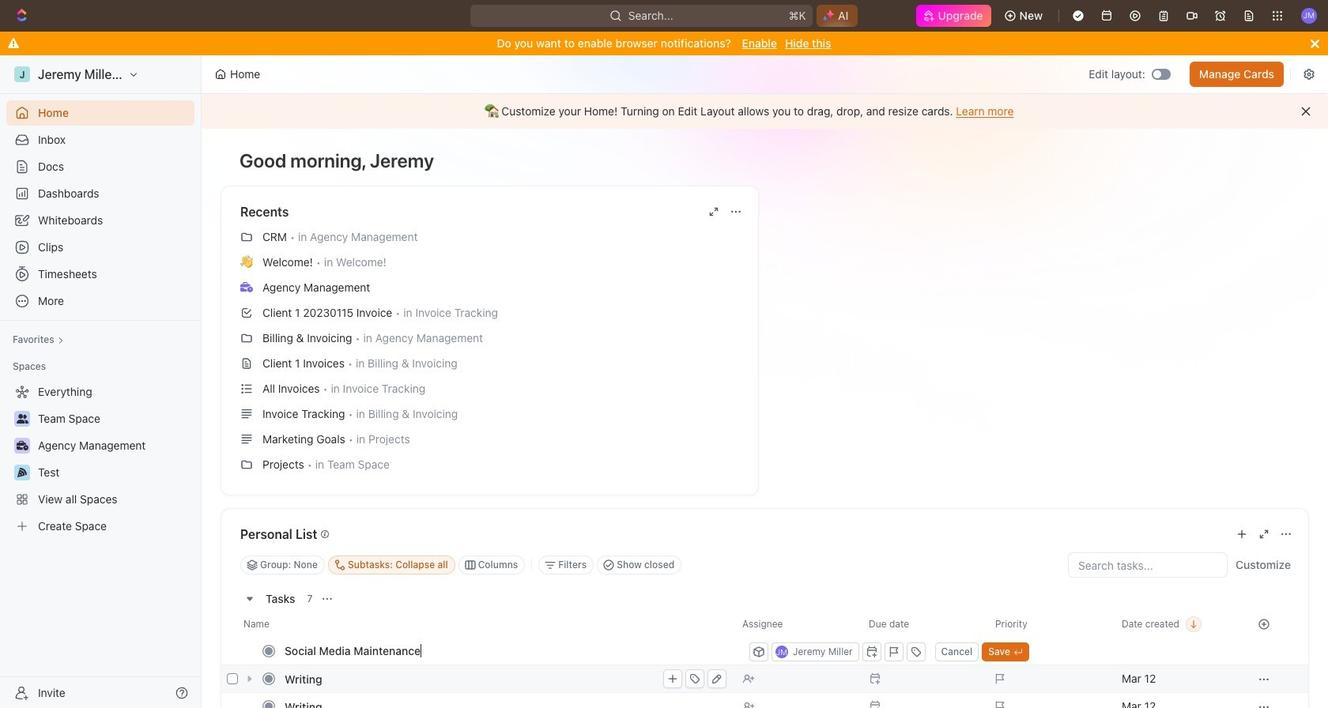 Task type: vqa. For each thing, say whether or not it's contained in the screenshot.
No
no



Task type: describe. For each thing, give the bounding box(es) containing it.
jeremy miller's workspace, , element
[[14, 66, 30, 82]]

business time image inside sidebar navigation
[[16, 441, 28, 451]]

Task name or type '/' for commands text field
[[285, 638, 746, 663]]

pizza slice image
[[17, 468, 27, 477]]

Search tasks... text field
[[1069, 553, 1227, 577]]



Task type: locate. For each thing, give the bounding box(es) containing it.
business time image
[[240, 282, 253, 292], [16, 441, 28, 451]]

0 vertical spatial business time image
[[240, 282, 253, 292]]

user group image
[[16, 414, 28, 424]]

1 horizontal spatial business time image
[[240, 282, 253, 292]]

sidebar navigation
[[0, 55, 205, 708]]

tree
[[6, 379, 194, 539]]

1 vertical spatial business time image
[[16, 441, 28, 451]]

alert
[[202, 94, 1328, 129]]

0 horizontal spatial business time image
[[16, 441, 28, 451]]

tree inside sidebar navigation
[[6, 379, 194, 539]]



